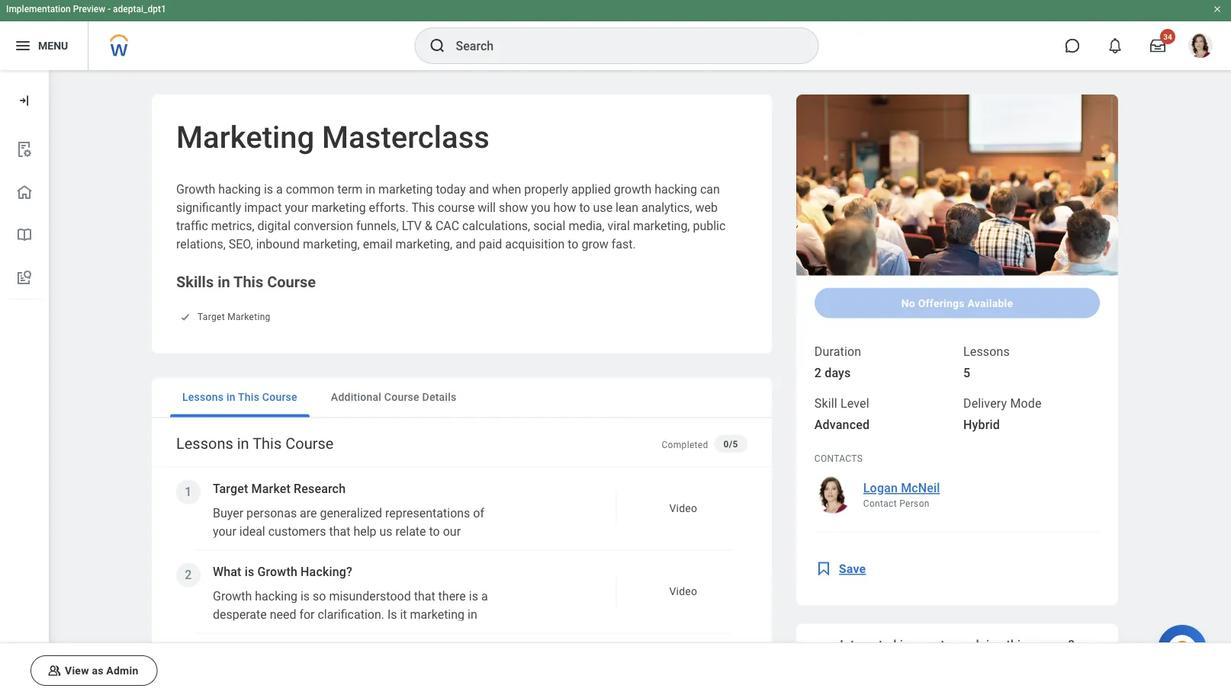 Task type: locate. For each thing, give the bounding box(es) containing it.
additional
[[331, 391, 381, 404]]

1 vertical spatial video
[[669, 586, 697, 598]]

acquisition down follow
[[213, 616, 272, 631]]

personas
[[246, 506, 297, 521]]

growth for what
[[213, 590, 252, 604]]

of down the buzz
[[291, 645, 302, 659]]

your up digital
[[285, 200, 308, 215]]

inbox large image
[[1150, 38, 1166, 53]]

customers
[[268, 525, 326, 539], [213, 543, 271, 558]]

research
[[294, 482, 346, 497]]

target up buyer
[[213, 482, 248, 497]]

2 horizontal spatial marketing,
[[633, 219, 690, 233]]

2 video from the top
[[669, 586, 697, 598]]

0 horizontal spatial what
[[213, 681, 239, 696]]

1
[[185, 485, 192, 500]]

as right view
[[92, 665, 103, 678]]

us
[[379, 525, 393, 539]]

0 vertical spatial what
[[246, 663, 272, 677]]

video for buyer personas are generalized representations of your ideal customers that help us relate to our customers as real humans. having a deep understanding of your buyer persona(s) is critical to driving content creation, product development, sales follow up, and really anything that relates to customer acquisition and retention.
[[669, 503, 697, 515]]

that left there
[[414, 590, 435, 604]]

0 horizontal spatial is
[[213, 645, 222, 659]]

&
[[425, 219, 432, 233]]

34
[[1163, 32, 1172, 41]]

growth for marketing
[[176, 182, 215, 196]]

0 vertical spatial will
[[478, 200, 496, 215]]

growth
[[614, 182, 652, 196], [275, 663, 313, 677]]

book open image
[[15, 226, 34, 244]]

1 horizontal spatial 2
[[815, 366, 822, 381]]

in inside growth hacking is a common term in marketing today and when properly applied growth hacking can significantly impact your marketing efforts. this course will show you how to use lean analytics, web traffic metrics, digital conversion funnels, ltv & cac calculations, social media, viral marketing, public relations, seo, inbound marketing, email marketing, and paid acquisition to grow fast.
[[366, 182, 375, 196]]

this inside growth hacking is so misunderstood that there is a desperate need for clarification. is it marketing in disguise? is it a buzz phrase used to increase salaries? is it the future of internet products? this lesson will cover what growth hacking is and more importantly what it isn't. you'll learn the common approach
[[406, 645, 429, 659]]

it
[[400, 608, 407, 622], [280, 626, 287, 641], [225, 645, 232, 659], [242, 681, 249, 696]]

target
[[198, 312, 225, 323], [213, 482, 248, 497]]

lessons 5
[[963, 345, 1010, 381]]

use
[[593, 200, 613, 215]]

mcneil
[[901, 481, 940, 496]]

conversion
[[294, 219, 353, 233]]

lessons
[[963, 345, 1010, 359], [182, 391, 224, 404], [176, 435, 233, 453]]

no offerings available button
[[815, 288, 1100, 319]]

this
[[411, 200, 435, 215], [233, 273, 263, 291], [238, 391, 259, 404], [253, 435, 282, 453], [406, 645, 429, 659]]

target right check small image
[[198, 312, 225, 323]]

it left isn't. on the bottom
[[242, 681, 249, 696]]

home image
[[15, 183, 34, 201]]

will down salaries?
[[471, 645, 489, 659]]

skill level advanced
[[815, 397, 870, 433]]

customers up real
[[268, 525, 326, 539]]

inbound
[[256, 237, 300, 251]]

video
[[669, 503, 697, 515], [669, 586, 697, 598]]

course?
[[1030, 639, 1075, 653]]

1 horizontal spatial what
[[246, 663, 272, 677]]

0 vertical spatial lessons in this course
[[182, 391, 297, 404]]

marketing up increase in the bottom of the page
[[410, 608, 465, 622]]

1 vertical spatial target
[[213, 482, 248, 497]]

is inside growth hacking is a common term in marketing today and when properly applied growth hacking can significantly impact your marketing efforts. this course will show you how to use lean analytics, web traffic metrics, digital conversion funnels, ltv & cac calculations, social media, viral marketing, public relations, seo, inbound marketing, email marketing, and paid acquisition to grow fast.
[[264, 182, 273, 196]]

growth up significantly
[[176, 182, 215, 196]]

marketing, down '&'
[[396, 237, 452, 251]]

growth up lean in the right of the page
[[614, 182, 652, 196]]

to down development,
[[437, 598, 448, 613]]

1 vertical spatial the
[[343, 681, 360, 696]]

course details element
[[796, 95, 1118, 699]]

the
[[235, 645, 253, 659], [343, 681, 360, 696]]

no
[[901, 297, 915, 310]]

transformation import image
[[17, 93, 32, 108]]

acquisition inside growth hacking is a common term in marketing today and when properly applied growth hacking can significantly impact your marketing efforts. this course will show you how to use lean analytics, web traffic metrics, digital conversion funnels, ltv & cac calculations, social media, viral marketing, public relations, seo, inbound marketing, email marketing, and paid acquisition to grow fast.
[[505, 237, 565, 251]]

is right there
[[469, 590, 478, 604]]

it down need
[[280, 626, 287, 641]]

desperate
[[213, 608, 267, 622]]

1 horizontal spatial acquisition
[[505, 237, 565, 251]]

marketing down "term" at the top of page
[[311, 200, 366, 215]]

it down development,
[[400, 608, 407, 622]]

1 vertical spatial growth
[[275, 663, 313, 677]]

0 horizontal spatial list
[[0, 128, 49, 300]]

as left real
[[274, 543, 287, 558]]

what down the 'cover'
[[213, 681, 239, 696]]

marketing up impact
[[176, 119, 314, 155]]

will inside growth hacking is a common term in marketing today and when properly applied growth hacking can significantly impact your marketing efforts. this course will show you how to use lean analytics, web traffic metrics, digital conversion funnels, ltv & cac calculations, social media, viral marketing, public relations, seo, inbound marketing, email marketing, and paid acquisition to grow fast.
[[478, 200, 496, 215]]

is left so
[[301, 590, 310, 604]]

buyer
[[335, 561, 364, 576]]

driving
[[213, 580, 249, 594]]

is up the 'cover'
[[213, 645, 222, 659]]

lean
[[616, 200, 638, 215]]

2 vertical spatial of
[[291, 645, 302, 659]]

representations
[[385, 506, 470, 521]]

of down real
[[294, 561, 305, 576]]

target marketing
[[198, 312, 271, 323]]

marketing, down 'analytics,' at the right top of page
[[633, 219, 690, 233]]

2 left days
[[815, 366, 822, 381]]

and
[[469, 182, 489, 196], [456, 237, 476, 251], [268, 598, 288, 613], [275, 616, 296, 631], [374, 663, 394, 677]]

as inside view as admin button
[[92, 665, 103, 678]]

what is growth hacking?
[[213, 565, 352, 580]]

acquisition
[[505, 237, 565, 251], [213, 616, 272, 631]]

your inside growth hacking is a common term in marketing today and when properly applied growth hacking can significantly impact your marketing efforts. this course will show you how to use lean analytics, web traffic metrics, digital conversion funnels, ltv & cac calculations, social media, viral marketing, public relations, seo, inbound marketing, email marketing, and paid acquisition to grow fast.
[[285, 200, 308, 215]]

0 vertical spatial growth
[[176, 182, 215, 196]]

0 vertical spatial as
[[274, 543, 287, 558]]

what up isn't. on the bottom
[[246, 663, 272, 677]]

acquisition down the social
[[505, 237, 565, 251]]

tab list
[[152, 378, 772, 418]]

will
[[478, 200, 496, 215], [471, 645, 489, 659]]

really
[[291, 598, 320, 613]]

0 vertical spatial acquisition
[[505, 237, 565, 251]]

justify image
[[14, 37, 32, 55]]

Search Workday  search field
[[456, 29, 787, 63]]

as inside the buyer personas are generalized representations of your ideal customers that help us relate to our customers as real humans. having a deep understanding of your buyer persona(s) is critical to driving content creation, product development, sales follow up, and really anything that relates to customer acquisition and retention.
[[274, 543, 287, 558]]

there
[[438, 590, 466, 604]]

menu banner
[[0, 0, 1231, 70]]

report parameter image
[[15, 140, 34, 159]]

up,
[[249, 598, 265, 613]]

term
[[337, 182, 363, 196]]

customers up the "understanding"
[[213, 543, 271, 558]]

media classroom image
[[47, 664, 62, 679]]

viral
[[608, 219, 630, 233]]

to right used
[[397, 626, 408, 641]]

need
[[270, 608, 296, 622]]

salaries?
[[460, 626, 508, 641]]

0 vertical spatial common
[[286, 182, 334, 196]]

2 vertical spatial marketing
[[410, 608, 465, 622]]

and left "when"
[[469, 182, 489, 196]]

1 vertical spatial marketing
[[311, 200, 366, 215]]

buyer
[[213, 506, 243, 521]]

is
[[264, 182, 273, 196], [429, 561, 439, 576], [245, 565, 254, 580], [301, 590, 310, 604], [469, 590, 478, 604], [361, 663, 371, 677]]

in inside button
[[226, 391, 236, 404]]

0 vertical spatial is
[[387, 608, 397, 622]]

is up used
[[387, 608, 397, 622]]

and left paid
[[456, 237, 476, 251]]

marketing,
[[633, 219, 690, 233], [303, 237, 360, 251], [396, 237, 452, 251]]

1 horizontal spatial marketing,
[[396, 237, 452, 251]]

development,
[[391, 580, 464, 594]]

1 vertical spatial growth
[[257, 565, 297, 580]]

marketing up efforts.
[[378, 182, 433, 196]]

1 horizontal spatial growth
[[614, 182, 652, 196]]

duration
[[815, 345, 861, 359]]

and down products?
[[374, 663, 394, 677]]

0 horizontal spatial common
[[286, 182, 334, 196]]

persona(s)
[[367, 561, 426, 576]]

growth inside growth hacking is so misunderstood that there is a desperate need for clarification. is it marketing in disguise? is it a buzz phrase used to increase salaries? is it the future of internet products? this lesson will cover what growth hacking is and more importantly what it isn't. you'll learn the common approach
[[275, 663, 313, 677]]

increase
[[411, 626, 457, 641]]

masterclass
[[322, 119, 490, 155]]

that down the product
[[373, 598, 394, 613]]

the right learn
[[343, 681, 360, 696]]

and left for
[[275, 616, 296, 631]]

your left team
[[913, 639, 937, 653]]

0 vertical spatial 2
[[815, 366, 822, 381]]

growth up desperate
[[213, 590, 252, 604]]

team
[[941, 639, 969, 653]]

market
[[251, 482, 291, 497]]

is up impact
[[264, 182, 273, 196]]

0 horizontal spatial as
[[92, 665, 103, 678]]

common up conversion on the left of page
[[286, 182, 334, 196]]

acquisition inside the buyer personas are generalized representations of your ideal customers that help us relate to our customers as real humans. having a deep understanding of your buyer persona(s) is critical to driving content creation, product development, sales follow up, and really anything that relates to customer acquisition and retention.
[[213, 616, 272, 631]]

1 vertical spatial what
[[213, 681, 239, 696]]

is right "what"
[[245, 565, 254, 580]]

0 vertical spatial marketing
[[378, 182, 433, 196]]

delivery mode hybrid
[[963, 397, 1042, 433]]

1 vertical spatial marketing
[[227, 312, 271, 323]]

1 horizontal spatial is
[[267, 626, 277, 641]]

2 vertical spatial is
[[213, 645, 222, 659]]

growth inside growth hacking is a common term in marketing today and when properly applied growth hacking can significantly impact your marketing efforts. this course will show you how to use lean analytics, web traffic metrics, digital conversion funnels, ltv & cac calculations, social media, viral marketing, public relations, seo, inbound marketing, email marketing, and paid acquisition to grow fast.
[[176, 182, 215, 196]]

can
[[700, 182, 720, 196]]

will up calculations,
[[478, 200, 496, 215]]

this
[[1007, 639, 1027, 653]]

1 vertical spatial acquisition
[[213, 616, 272, 631]]

0 vertical spatial target
[[198, 312, 225, 323]]

0 vertical spatial growth
[[614, 182, 652, 196]]

lessons inside button
[[182, 391, 224, 404]]

0 vertical spatial of
[[473, 506, 484, 521]]

no offerings available
[[901, 297, 1013, 310]]

2 vertical spatial growth
[[213, 590, 252, 604]]

1 horizontal spatial as
[[274, 543, 287, 558]]

the down disguise?
[[235, 645, 253, 659]]

1 vertical spatial lessons
[[182, 391, 224, 404]]

1 video from the top
[[669, 503, 697, 515]]

a down the relate
[[403, 543, 410, 558]]

list inside lessons in this course element
[[164, 468, 762, 699]]

1 horizontal spatial common
[[363, 681, 411, 696]]

sales
[[467, 580, 495, 594]]

0 horizontal spatial acquisition
[[213, 616, 272, 631]]

1 vertical spatial is
[[267, 626, 277, 641]]

hacking up impact
[[218, 182, 261, 196]]

common down more
[[363, 681, 411, 696]]

in
[[366, 182, 375, 196], [218, 273, 230, 291], [226, 391, 236, 404], [237, 435, 249, 453], [468, 608, 477, 622], [900, 639, 910, 653]]

growth up you'll
[[275, 663, 313, 677]]

isn't.
[[252, 681, 277, 696]]

public
[[693, 219, 726, 233]]

completed
[[662, 440, 708, 451]]

2 horizontal spatial is
[[387, 608, 397, 622]]

1 vertical spatial 2
[[185, 568, 192, 583]]

and inside growth hacking is so misunderstood that there is a desperate need for clarification. is it marketing in disguise? is it a buzz phrase used to increase salaries? is it the future of internet products? this lesson will cover what growth hacking is and more importantly what it isn't. you'll learn the common approach
[[374, 663, 394, 677]]

of right representations
[[473, 506, 484, 521]]

content
[[252, 580, 294, 594]]

preview
[[73, 4, 105, 14]]

a up impact
[[276, 182, 283, 196]]

future
[[256, 645, 288, 659]]

1 horizontal spatial list
[[164, 468, 762, 699]]

marketing, down conversion on the left of page
[[303, 237, 360, 251]]

0 vertical spatial video
[[669, 503, 697, 515]]

1 vertical spatial will
[[471, 645, 489, 659]]

0 horizontal spatial marketing,
[[303, 237, 360, 251]]

list containing target market research
[[164, 468, 762, 699]]

skill
[[815, 397, 837, 411]]

real
[[290, 543, 310, 558]]

1 horizontal spatial that
[[373, 598, 394, 613]]

contact
[[863, 499, 897, 509]]

marketing down skills in this course
[[227, 312, 271, 323]]

0 vertical spatial lessons
[[963, 345, 1010, 359]]

your
[[285, 200, 308, 215], [213, 525, 236, 539], [308, 561, 332, 576], [913, 639, 937, 653]]

0 horizontal spatial growth
[[275, 663, 313, 677]]

1 vertical spatial common
[[363, 681, 411, 696]]

your inside course details element
[[913, 639, 937, 653]]

growth inside growth hacking is so misunderstood that there is a desperate need for clarification. is it marketing in disguise? is it a buzz phrase used to increase salaries? is it the future of internet products? this lesson will cover what growth hacking is and more importantly what it isn't. you'll learn the common approach
[[213, 590, 252, 604]]

media mylearning image
[[815, 560, 833, 579]]

what
[[213, 565, 241, 580]]

digital
[[257, 219, 291, 233]]

2 left "what"
[[185, 568, 192, 583]]

this inside button
[[238, 391, 259, 404]]

is up future
[[267, 626, 277, 641]]

interested
[[840, 639, 897, 653]]

list
[[0, 128, 49, 300], [164, 468, 762, 699]]

1 vertical spatial lessons in this course
[[176, 435, 334, 453]]

growth down real
[[257, 565, 297, 580]]

that up 'humans.'
[[329, 525, 350, 539]]

1 vertical spatial list
[[164, 468, 762, 699]]

is up development,
[[429, 561, 439, 576]]

0 horizontal spatial 2
[[185, 568, 192, 583]]

a inside growth hacking is a common term in marketing today and when properly applied growth hacking can significantly impact your marketing efforts. this course will show you how to use lean analytics, web traffic metrics, digital conversion funnels, ltv & cac calculations, social media, viral marketing, public relations, seo, inbound marketing, email marketing, and paid acquisition to grow fast.
[[276, 182, 283, 196]]

target inside lessons in this course element
[[213, 482, 248, 497]]

analytics,
[[641, 200, 692, 215]]

you
[[531, 200, 550, 215]]

it up the 'cover'
[[225, 645, 232, 659]]

2 horizontal spatial that
[[414, 590, 435, 604]]

1 vertical spatial as
[[92, 665, 103, 678]]

0 horizontal spatial the
[[235, 645, 253, 659]]



Task type: vqa. For each thing, say whether or not it's contained in the screenshot.
Adoption
no



Task type: describe. For each thing, give the bounding box(es) containing it.
cac
[[435, 219, 459, 233]]

hacking?
[[301, 565, 352, 580]]

traffic
[[176, 219, 208, 233]]

product
[[346, 580, 388, 594]]

menu button
[[0, 21, 88, 70]]

0 vertical spatial list
[[0, 128, 49, 300]]

2 vertical spatial lessons
[[176, 435, 233, 453]]

lessons in this course element
[[152, 421, 772, 699]]

profile logan mcneil image
[[1188, 34, 1213, 61]]

save button
[[815, 551, 875, 588]]

additional course details
[[331, 391, 456, 404]]

more
[[397, 663, 425, 677]]

hacking up learn
[[316, 663, 358, 677]]

calculations,
[[462, 219, 530, 233]]

a inside the buyer personas are generalized representations of your ideal customers that help us relate to our customers as real humans. having a deep understanding of your buyer persona(s) is critical to driving content creation, product development, sales follow up, and really anything that relates to customer acquisition and retention.
[[403, 543, 410, 558]]

relations,
[[176, 237, 226, 251]]

email
[[363, 237, 393, 251]]

ltv
[[402, 219, 422, 233]]

fast.
[[612, 237, 636, 251]]

duration 2 days
[[815, 345, 861, 381]]

tab list containing lessons in this course
[[152, 378, 772, 418]]

close environment banner image
[[1213, 5, 1222, 14]]

a right there
[[481, 590, 488, 604]]

target for target market research
[[213, 482, 248, 497]]

seo,
[[229, 237, 253, 251]]

will inside growth hacking is so misunderstood that there is a desperate need for clarification. is it marketing in disguise? is it a buzz phrase used to increase salaries? is it the future of internet products? this lesson will cover what growth hacking is and more importantly what it isn't. you'll learn the common approach
[[471, 645, 489, 659]]

when
[[492, 182, 521, 196]]

1 vertical spatial of
[[294, 561, 305, 576]]

learn
[[313, 681, 340, 696]]

search image
[[428, 37, 447, 55]]

logan mcneil contact person
[[863, 481, 940, 509]]

used
[[368, 626, 394, 641]]

your up 'creation,' on the bottom left
[[308, 561, 332, 576]]

lessons in this course inside lessons in this course element
[[176, 435, 334, 453]]

details
[[422, 391, 456, 404]]

common inside growth hacking is a common term in marketing today and when properly applied growth hacking can significantly impact your marketing efforts. this course will show you how to use lean analytics, web traffic metrics, digital conversion funnels, ltv & cac calculations, social media, viral marketing, public relations, seo, inbound marketing, email marketing, and paid acquisition to grow fast.
[[286, 182, 334, 196]]

target market research
[[213, 482, 346, 497]]

metrics,
[[211, 219, 254, 233]]

buyer personas are generalized representations of your ideal customers that help us relate to our customers as real humans. having a deep understanding of your buyer persona(s) is critical to driving content creation, product development, sales follow up, and really anything that relates to customer acquisition and retention.
[[213, 506, 502, 631]]

0 vertical spatial the
[[235, 645, 253, 659]]

to inside growth hacking is so misunderstood that there is a desperate need for clarification. is it marketing in disguise? is it a buzz phrase used to increase salaries? is it the future of internet products? this lesson will cover what growth hacking is and more importantly what it isn't. you'll learn the common approach
[[397, 626, 408, 641]]

additional course details button
[[319, 378, 469, 418]]

importantly
[[428, 663, 490, 677]]

marketing inside growth hacking is so misunderstood that there is a desperate need for clarification. is it marketing in disguise? is it a buzz phrase used to increase salaries? is it the future of internet products? this lesson will cover what growth hacking is and more importantly what it isn't. you'll learn the common approach
[[410, 608, 465, 622]]

applied
[[571, 182, 611, 196]]

check small image
[[176, 308, 195, 326]]

5
[[963, 366, 970, 381]]

creation,
[[297, 580, 343, 594]]

a left the buzz
[[290, 626, 296, 641]]

you'll
[[280, 681, 310, 696]]

understanding
[[213, 561, 291, 576]]

notifications large image
[[1108, 38, 1123, 53]]

to left grow at the left top of page
[[568, 237, 579, 251]]

is inside the buyer personas are generalized representations of your ideal customers that help us relate to our customers as real humans. having a deep understanding of your buyer persona(s) is critical to driving content creation, product development, sales follow up, and really anything that relates to customer acquisition and retention.
[[429, 561, 439, 576]]

view as admin
[[65, 665, 138, 678]]

this inside growth hacking is a common term in marketing today and when properly applied growth hacking can significantly impact your marketing efforts. this course will show you how to use lean analytics, web traffic metrics, digital conversion funnels, ltv & cac calculations, social media, viral marketing, public relations, seo, inbound marketing, email marketing, and paid acquisition to grow fast.
[[411, 200, 435, 215]]

marketing masterclass
[[176, 119, 490, 155]]

social
[[533, 219, 566, 233]]

common inside growth hacking is so misunderstood that there is a desperate need for clarification. is it marketing in disguise? is it a buzz phrase used to increase salaries? is it the future of internet products? this lesson will cover what growth hacking is and more importantly what it isn't. you'll learn the common approach
[[363, 681, 411, 696]]

interested in your team doing this course?
[[840, 639, 1075, 653]]

properly
[[524, 182, 568, 196]]

impact
[[244, 200, 282, 215]]

to left use at the left
[[579, 200, 590, 215]]

web
[[695, 200, 718, 215]]

2 inside lessons in this course element
[[185, 568, 192, 583]]

view as admin button
[[31, 656, 158, 687]]

cover
[[213, 663, 243, 677]]

show
[[499, 200, 528, 215]]

view
[[65, 665, 89, 678]]

paid
[[479, 237, 502, 251]]

menu
[[38, 39, 68, 52]]

is down products?
[[361, 663, 371, 677]]

adeptai_dpt1
[[113, 4, 166, 14]]

media,
[[569, 219, 605, 233]]

0 vertical spatial customers
[[268, 525, 326, 539]]

lesson
[[432, 645, 468, 659]]

help
[[353, 525, 376, 539]]

in inside course details element
[[900, 639, 910, 653]]

0 vertical spatial marketing
[[176, 119, 314, 155]]

1 horizontal spatial the
[[343, 681, 360, 696]]

and down content
[[268, 598, 288, 613]]

growth inside growth hacking is a common term in marketing today and when properly applied growth hacking can significantly impact your marketing efforts. this course will show you how to use lean analytics, web traffic metrics, digital conversion funnels, ltv & cac calculations, social media, viral marketing, public relations, seo, inbound marketing, email marketing, and paid acquisition to grow fast.
[[614, 182, 652, 196]]

contacts
[[815, 454, 863, 464]]

clarification.
[[318, 608, 384, 622]]

logan
[[863, 481, 898, 496]]

video for growth hacking is so misunderstood that there is a desperate need for clarification. is it marketing in disguise? is it a buzz phrase used to increase salaries? is it the future of internet products? this lesson will cover what growth hacking is and more importantly what it isn't. you'll learn the common approach
[[669, 586, 697, 598]]

offerings
[[918, 297, 965, 310]]

course
[[438, 200, 475, 215]]

to left the our
[[429, 525, 440, 539]]

humans.
[[313, 543, 360, 558]]

1 vertical spatial customers
[[213, 543, 271, 558]]

person
[[900, 499, 930, 509]]

your down buyer
[[213, 525, 236, 539]]

generalized
[[320, 506, 382, 521]]

that inside growth hacking is so misunderstood that there is a desperate need for clarification. is it marketing in disguise? is it a buzz phrase used to increase salaries? is it the future of internet products? this lesson will cover what growth hacking is and more importantly what it isn't. you'll learn the common approach
[[414, 590, 435, 604]]

advanced
[[815, 418, 870, 433]]

target for target marketing
[[198, 312, 225, 323]]

delivery
[[963, 397, 1007, 411]]

skills in this course
[[176, 273, 316, 291]]

0/5
[[724, 439, 738, 450]]

hacking up need
[[255, 590, 297, 604]]

implementation preview -   adeptai_dpt1
[[6, 4, 166, 14]]

lessons in this course inside lessons in this course button
[[182, 391, 297, 404]]

deep
[[413, 543, 440, 558]]

of inside growth hacking is so misunderstood that there is a desperate need for clarification. is it marketing in disguise? is it a buzz phrase used to increase salaries? is it the future of internet products? this lesson will cover what growth hacking is and more importantly what it isn't. you'll learn the common approach
[[291, 645, 302, 659]]

growth hacking is so misunderstood that there is a desperate need for clarification. is it marketing in disguise? is it a buzz phrase used to increase salaries? is it the future of internet products? this lesson will cover what growth hacking is and more importantly what it isn't. you'll learn the common approach
[[213, 590, 508, 699]]

doing
[[972, 639, 1003, 653]]

for
[[299, 608, 315, 622]]

available
[[968, 297, 1013, 310]]

hacking up 'analytics,' at the right top of page
[[655, 182, 697, 196]]

critical
[[442, 561, 478, 576]]

2 inside duration 2 days
[[815, 366, 822, 381]]

in inside growth hacking is so misunderstood that there is a desperate need for clarification. is it marketing in disguise? is it a buzz phrase used to increase salaries? is it the future of internet products? this lesson will cover what growth hacking is and more importantly what it isn't. you'll learn the common approach
[[468, 608, 477, 622]]

lessons inside course details element
[[963, 345, 1010, 359]]

to up sales
[[481, 561, 492, 576]]

-
[[108, 4, 111, 14]]

having
[[363, 543, 400, 558]]

0 horizontal spatial that
[[329, 525, 350, 539]]

products?
[[350, 645, 403, 659]]

our
[[443, 525, 461, 539]]



